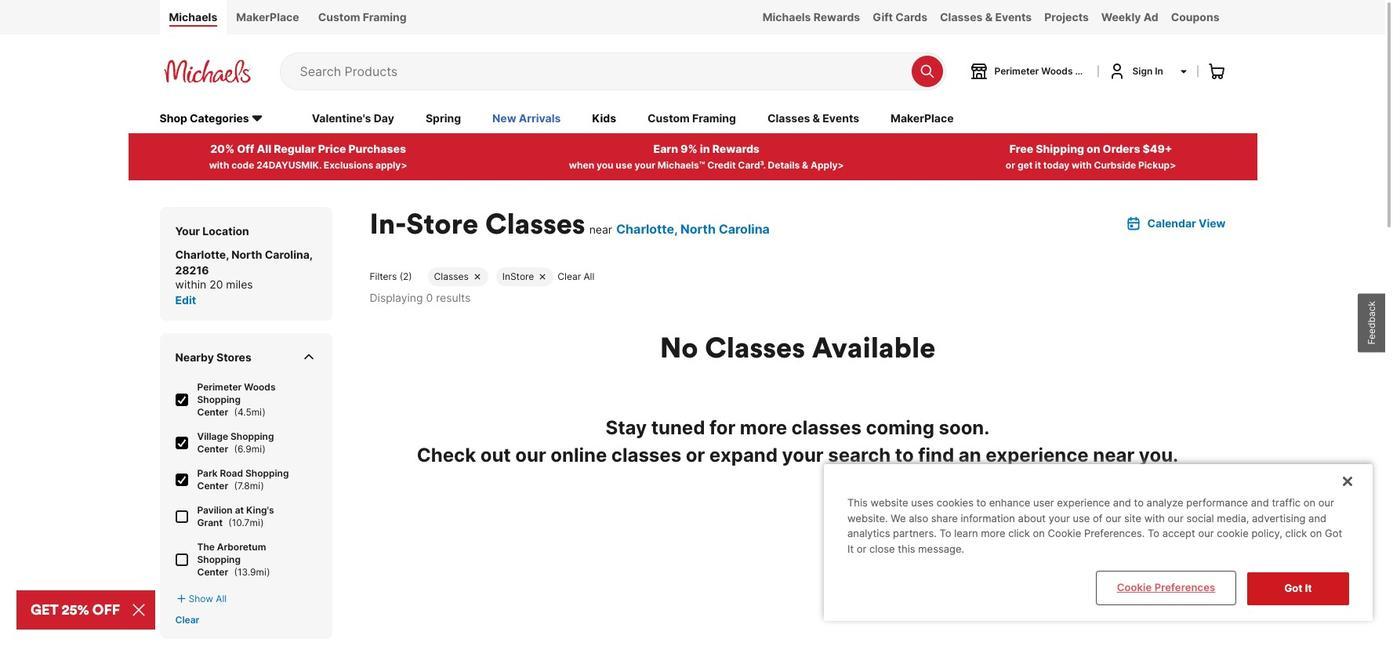 Task type: describe. For each thing, give the bounding box(es) containing it.
makerplace for the leftmost "makerplace" link
[[236, 10, 299, 24]]

grant
[[197, 517, 223, 528]]

cookie inside cookie preferences button
[[1118, 582, 1153, 594]]

your inside stay tuned for more classes coming soon. check out our online classes or expand your search to find an experience near you.
[[783, 444, 824, 467]]

on right policy,
[[1311, 527, 1323, 540]]

purchases
[[349, 142, 406, 155]]

michaels rewards
[[763, 10, 861, 24]]

day
[[374, 111, 394, 125]]

0 horizontal spatial and
[[1114, 497, 1132, 509]]

partners.
[[894, 527, 937, 540]]

free shipping on orders $49+ or get it today with curbside pickup>
[[1006, 142, 1177, 171]]

projects link
[[1039, 0, 1096, 35]]

0 horizontal spatial events
[[823, 111, 860, 125]]

performance
[[1187, 497, 1249, 509]]

1 click from the left
[[1009, 527, 1031, 540]]

classes up details
[[768, 111, 811, 125]]

in
[[1156, 65, 1164, 77]]

1 vertical spatial custom framing
[[648, 111, 737, 125]]

earn 9% in rewards when you use your michaels™ credit card³. details & apply>
[[569, 142, 844, 171]]

michaels link
[[160, 0, 227, 35]]

1 horizontal spatial events
[[996, 10, 1032, 24]]

0
[[426, 291, 433, 304]]

media,
[[1218, 512, 1250, 525]]

all inside 20% off all regular price purchases with code 24dayusmik. exclusions apply>
[[257, 142, 272, 155]]

or inside free shipping on orders $49+ or get it today with curbside pickup>
[[1006, 159, 1016, 171]]

with inside this website uses cookies to enhance user experience and to analyze performance and traffic on our website. we also share information about your use of our site with our social media, advertising and analytics partners. to learn more click on cookie preferences. to accept our cookie policy, click on got it or close this message.
[[1145, 512, 1166, 525]]

your location
[[175, 224, 249, 237]]

rewards inside earn 9% in rewards when you use your michaels™ credit card³. details & apply>
[[713, 142, 760, 155]]

tuned
[[652, 416, 706, 439]]

park
[[197, 467, 218, 479]]

0 horizontal spatial tabler image
[[175, 593, 187, 605]]

our right traffic
[[1319, 497, 1335, 509]]

center for ( 4.5 mi)
[[197, 406, 228, 418]]

0 horizontal spatial makerplace link
[[227, 0, 309, 35]]

village shopping center
[[197, 430, 274, 455]]

learn
[[955, 527, 979, 540]]

you.
[[1140, 444, 1179, 467]]

king's
[[246, 504, 274, 516]]

an
[[959, 444, 982, 467]]

mi) for ( 7.8 mi)
[[250, 480, 264, 492]]

expand
[[710, 444, 778, 467]]

no
[[660, 329, 698, 365]]

( 7.8 mi)
[[232, 480, 264, 492]]

experience inside stay tuned for more classes coming soon. check out our online classes or expand your search to find an experience near you.
[[986, 444, 1089, 467]]

michaels rewards link
[[757, 0, 867, 35]]

valentine's day link
[[312, 110, 394, 128]]

gift
[[873, 10, 893, 24]]

coupons link
[[1165, 0, 1226, 35]]

details
[[768, 159, 800, 171]]

shopping inside village shopping center
[[231, 430, 274, 442]]

0 vertical spatial rewards
[[814, 10, 861, 24]]

got inside 'button'
[[1285, 582, 1303, 595]]

mi) for ( 6.9 mi)
[[252, 443, 266, 455]]

search button image
[[920, 63, 935, 79]]

message.
[[919, 543, 965, 555]]

kids
[[592, 111, 617, 125]]

0 vertical spatial tabler image
[[301, 349, 317, 365]]

more inside this website uses cookies to enhance user experience and to analyze performance and traffic on our website. we also share information about your use of our site with our social media, advertising and analytics partners. to learn more click on cookie preferences. to accept our cookie policy, click on got it or close this message.
[[981, 527, 1006, 540]]

location
[[203, 224, 249, 237]]

of
[[1094, 512, 1103, 525]]

uses
[[912, 497, 934, 509]]

categories
[[190, 111, 249, 125]]

( 6.9 mi)
[[232, 443, 266, 455]]

show all
[[189, 593, 227, 605]]

on right traffic
[[1304, 497, 1316, 509]]

center for ( 13.9 mi)
[[197, 566, 228, 578]]

pavilion at king's grant
[[197, 504, 274, 528]]

filters
[[370, 270, 397, 282]]

clear for clear button
[[175, 614, 199, 626]]

price
[[318, 142, 346, 155]]

in-store classes near charlotte , north carolina
[[370, 205, 770, 241]]

1 horizontal spatial makerplace link
[[891, 110, 954, 128]]

1 vertical spatial custom framing link
[[648, 110, 737, 128]]

sign in button
[[1108, 62, 1189, 81]]

or inside stay tuned for more classes coming soon. check out our online classes or expand your search to find an experience near you.
[[686, 444, 705, 467]]

1 horizontal spatial classes
[[792, 416, 862, 439]]

shopping inside button
[[1076, 65, 1119, 77]]

find
[[919, 444, 955, 467]]

classes right no
[[705, 329, 806, 365]]

road
[[220, 467, 243, 479]]

displaying 0 results
[[370, 291, 471, 304]]

valentine's day
[[312, 111, 394, 125]]

cookie preferences button
[[1098, 573, 1235, 604]]

classes right 'cards' on the right top of page
[[941, 10, 983, 24]]

& inside earn 9% in rewards when you use your michaels™ credit card³. details & apply>
[[803, 159, 809, 171]]

more inside stay tuned for more classes coming soon. check out our online classes or expand your search to find an experience near you.
[[740, 416, 788, 439]]

custom for top 'custom framing' link
[[318, 10, 360, 24]]

0 vertical spatial custom framing
[[318, 10, 407, 24]]

10.7
[[232, 517, 250, 528]]

when
[[569, 159, 595, 171]]

all for show all
[[216, 593, 227, 605]]

got it
[[1285, 582, 1313, 595]]

( 10.7 mi)
[[226, 517, 264, 528]]

analytics
[[848, 527, 891, 540]]

village
[[197, 430, 228, 442]]

this
[[898, 543, 916, 555]]

stay tuned for more classes coming soon. check out our online classes or expand your search to find an experience near you.
[[417, 416, 1179, 467]]

nearby stores
[[175, 350, 252, 364]]

got it button
[[1248, 573, 1350, 606]]

analyze
[[1147, 497, 1184, 509]]

earn
[[654, 142, 679, 155]]

social
[[1187, 512, 1215, 525]]

on down about
[[1033, 527, 1046, 540]]

park road shopping center
[[197, 467, 289, 492]]

20% off all regular price purchases with code 24dayusmik. exclusions apply>
[[209, 142, 408, 171]]

0 horizontal spatial north
[[232, 248, 262, 261]]

shop categories
[[160, 111, 249, 125]]

search
[[829, 444, 891, 467]]

cookie
[[1218, 527, 1249, 540]]

about
[[1019, 512, 1046, 525]]

with inside 20% off all regular price purchases with code 24dayusmik. exclusions apply>
[[209, 159, 229, 171]]

sign
[[1133, 65, 1153, 77]]

out
[[481, 444, 511, 467]]

1 vertical spatial framing
[[693, 111, 737, 125]]

near inside stay tuned for more classes coming soon. check out our online classes or expand your search to find an experience near you.
[[1094, 444, 1135, 467]]

share
[[932, 512, 958, 525]]

24dayusmik.
[[257, 159, 322, 171]]

classes & events for the left the classes & events link
[[768, 111, 860, 125]]

20%
[[210, 142, 235, 155]]

enhance
[[990, 497, 1031, 509]]

in-
[[370, 205, 406, 241]]

0 horizontal spatial carolina
[[265, 248, 310, 261]]

shop
[[160, 111, 187, 125]]

your inside earn 9% in rewards when you use your michaels™ credit card³. details & apply>
[[635, 159, 656, 171]]

13.9
[[238, 566, 256, 578]]

1 vertical spatial classes
[[612, 444, 682, 467]]

Search Input field
[[300, 53, 904, 89]]

filters (2)
[[370, 270, 412, 282]]

2 to from the left
[[1148, 527, 1160, 540]]

charlotte,
[[175, 248, 229, 261]]

michaels™
[[658, 159, 706, 171]]

near inside in-store classes near charlotte , north carolina
[[590, 223, 613, 236]]

on inside free shipping on orders $49+ or get it today with curbside pickup>
[[1087, 142, 1101, 155]]

in
[[700, 142, 710, 155]]

mi) for ( 13.9 mi)
[[256, 566, 270, 578]]

gift cards link
[[867, 0, 934, 35]]



Task type: locate. For each thing, give the bounding box(es) containing it.
0 horizontal spatial woods
[[244, 381, 276, 393]]

perimeter down 'nearby stores'
[[197, 381, 242, 393]]

and up site
[[1114, 497, 1132, 509]]

cookie down user
[[1048, 527, 1082, 540]]

2 michaels from the left
[[763, 10, 811, 24]]

our right out
[[516, 444, 547, 467]]

( up road on the bottom left
[[234, 443, 238, 455]]

got inside this website uses cookies to enhance user experience and to analyze performance and traffic on our website. we also share information about your use of our site with our social media, advertising and analytics partners. to learn more click on cookie preferences. to accept our cookie policy, click on got it or close this message.
[[1326, 527, 1343, 540]]

shopping inside the arboretum shopping center
[[197, 554, 241, 565]]

custom
[[318, 10, 360, 24], [648, 111, 690, 125]]

mi) up park road shopping center on the bottom
[[252, 443, 266, 455]]

1 vertical spatial ,
[[310, 248, 313, 261]]

classes up results
[[434, 270, 469, 282]]

1 horizontal spatial rewards
[[814, 10, 861, 24]]

your down the earn
[[635, 159, 656, 171]]

1 vertical spatial tabler image
[[175, 593, 187, 605]]

0 vertical spatial classes
[[792, 416, 862, 439]]

with
[[209, 159, 229, 171], [1072, 159, 1092, 171], [1145, 512, 1166, 525]]

custom for the bottommost 'custom framing' link
[[648, 111, 690, 125]]

& up apply>
[[813, 111, 821, 125]]

click down about
[[1009, 527, 1031, 540]]

the arboretum shopping center
[[197, 541, 266, 578]]

1 vertical spatial perimeter woods shopping center
[[197, 381, 276, 418]]

rewards up credit
[[713, 142, 760, 155]]

classes & events link up apply>
[[768, 110, 860, 128]]

our up accept
[[1168, 512, 1184, 525]]

our
[[516, 444, 547, 467], [1319, 497, 1335, 509], [1106, 512, 1122, 525], [1168, 512, 1184, 525], [1199, 527, 1215, 540]]

with inside free shipping on orders $49+ or get it today with curbside pickup>
[[1072, 159, 1092, 171]]

( for 13.9
[[234, 566, 238, 578]]

perimeter woods shopping center down stores
[[197, 381, 276, 418]]

1 to from the left
[[940, 527, 952, 540]]

near left charlotte
[[590, 223, 613, 236]]

you
[[597, 159, 614, 171]]

or down tuned
[[686, 444, 705, 467]]

0 vertical spatial experience
[[986, 444, 1089, 467]]

events left projects
[[996, 10, 1032, 24]]

1 horizontal spatial &
[[813, 111, 821, 125]]

experience inside this website uses cookies to enhance user experience and to analyze performance and traffic on our website. we also share information about your use of our site with our social media, advertising and analytics partners. to learn more click on cookie preferences. to accept our cookie policy, click on got it or close this message.
[[1058, 497, 1111, 509]]

experience up 'of'
[[1058, 497, 1111, 509]]

north right charlotte
[[681, 221, 716, 237]]

miles
[[226, 277, 253, 291]]

michaels inside 'link'
[[169, 10, 217, 24]]

to left accept
[[1148, 527, 1160, 540]]

with down 20%
[[209, 159, 229, 171]]

more down 'information'
[[981, 527, 1006, 540]]

0 horizontal spatial near
[[590, 223, 613, 236]]

& right details
[[803, 159, 809, 171]]

1 vertical spatial woods
[[244, 381, 276, 393]]

( for 6.9
[[234, 443, 238, 455]]

all right off
[[257, 142, 272, 155]]

valentine's
[[312, 111, 371, 125]]

orders
[[1103, 142, 1141, 155]]

to up 'information'
[[977, 497, 987, 509]]

coming
[[866, 416, 935, 439]]

our down the social
[[1199, 527, 1215, 540]]

mi) up ( 6.9 mi)
[[252, 406, 266, 418]]

& right 'cards' on the right top of page
[[986, 10, 993, 24]]

1 vertical spatial classes & events link
[[768, 110, 860, 128]]

0 vertical spatial perimeter woods shopping center
[[995, 65, 1153, 77]]

1 horizontal spatial use
[[1073, 512, 1091, 525]]

0 vertical spatial clear
[[558, 270, 581, 282]]

1 horizontal spatial with
[[1072, 159, 1092, 171]]

perimeter woods shopping center inside button
[[995, 65, 1153, 77]]

1 vertical spatial events
[[823, 111, 860, 125]]

0 horizontal spatial classes & events link
[[768, 110, 860, 128]]

michaels for michaels rewards
[[763, 10, 811, 24]]

shopping up ( 6.9 mi)
[[231, 430, 274, 442]]

& for the rightmost the classes & events link
[[986, 10, 993, 24]]

clear all
[[558, 270, 595, 282]]

shopping up 4.5
[[197, 394, 241, 405]]

apply>
[[376, 159, 408, 171]]

on up 'curbside'
[[1087, 142, 1101, 155]]

0 horizontal spatial all
[[216, 593, 227, 605]]

center inside the arboretum shopping center
[[197, 566, 228, 578]]

1 horizontal spatial north
[[681, 221, 716, 237]]

code
[[232, 159, 254, 171]]

it
[[848, 543, 854, 555], [1306, 582, 1313, 595]]

shop categories link
[[160, 110, 281, 128]]

1 horizontal spatial makerplace
[[891, 111, 954, 125]]

rewards left the gift
[[814, 10, 861, 24]]

0 vertical spatial it
[[848, 543, 854, 555]]

( 13.9 mi)
[[232, 566, 270, 578]]

user
[[1034, 497, 1055, 509]]

0 vertical spatial custom framing link
[[309, 0, 416, 35]]

all for clear all
[[584, 270, 595, 282]]

1 horizontal spatial near
[[1094, 444, 1135, 467]]

michaels for michaels
[[169, 10, 217, 24]]

click down "advertising"
[[1286, 527, 1308, 540]]

exclusions
[[324, 159, 374, 171]]

1 vertical spatial &
[[813, 111, 821, 125]]

gift cards
[[873, 10, 928, 24]]

0 vertical spatial makerplace
[[236, 10, 299, 24]]

center left in
[[1122, 65, 1153, 77]]

0 horizontal spatial framing
[[363, 10, 407, 24]]

weekly ad
[[1102, 10, 1159, 24]]

free
[[1010, 142, 1034, 155]]

to
[[940, 527, 952, 540], [1148, 527, 1160, 540]]

got up got it 'button'
[[1326, 527, 1343, 540]]

custom framing link
[[309, 0, 416, 35], [648, 110, 737, 128]]

cookie left preferences
[[1118, 582, 1153, 594]]

results
[[436, 291, 471, 304]]

michaels
[[169, 10, 217, 24], [763, 10, 811, 24]]

shopping for ( 4.5 mi)
[[197, 394, 241, 405]]

perimeter down projects 'link'
[[995, 65, 1040, 77]]

2 vertical spatial your
[[1049, 512, 1071, 525]]

show
[[189, 593, 213, 605]]

shopping for ( 13.9 mi)
[[197, 554, 241, 565]]

preferences.
[[1085, 527, 1145, 540]]

6.9
[[238, 443, 252, 455]]

woods inside perimeter woods shopping center
[[244, 381, 276, 393]]

1 vertical spatial north
[[232, 248, 262, 261]]

it down the analytics
[[848, 543, 854, 555]]

, inside , 28216
[[310, 248, 313, 261]]

or left get
[[1006, 159, 1016, 171]]

all right show
[[216, 593, 227, 605]]

classes & events up apply>
[[768, 111, 860, 125]]

0 horizontal spatial &
[[803, 159, 809, 171]]

shopping for ( 7.8 mi)
[[246, 467, 289, 479]]

our inside stay tuned for more classes coming soon. check out our online classes or expand your search to find an experience near you.
[[516, 444, 547, 467]]

( up village shopping center
[[234, 406, 238, 418]]

tabler image right stores
[[301, 349, 317, 365]]

displaying
[[370, 291, 423, 304]]

1 horizontal spatial got
[[1326, 527, 1343, 540]]

to up site
[[1135, 497, 1144, 509]]

makerplace for rightmost "makerplace" link
[[891, 111, 954, 125]]

use inside earn 9% in rewards when you use your michaels™ credit card³. details & apply>
[[616, 159, 633, 171]]

with right today
[[1072, 159, 1092, 171]]

with down analyze
[[1145, 512, 1166, 525]]

classes
[[941, 10, 983, 24], [768, 111, 811, 125], [486, 205, 586, 241], [434, 270, 469, 282], [705, 329, 806, 365]]

or down the analytics
[[857, 543, 867, 555]]

website.
[[848, 512, 888, 525]]

0 vertical spatial framing
[[363, 10, 407, 24]]

0 vertical spatial more
[[740, 416, 788, 439]]

2 click from the left
[[1286, 527, 1308, 540]]

0 horizontal spatial ,
[[310, 248, 313, 261]]

1 horizontal spatial classes & events link
[[934, 0, 1039, 35]]

2 horizontal spatial or
[[1006, 159, 1016, 171]]

1 horizontal spatial ,
[[675, 221, 678, 237]]

to down share
[[940, 527, 952, 540]]

1 horizontal spatial clear
[[558, 270, 581, 282]]

charlotte
[[617, 221, 675, 237]]

we
[[891, 512, 906, 525]]

stay
[[606, 416, 647, 439]]

use inside this website uses cookies to enhance user experience and to analyze performance and traffic on our website. we also share information about your use of our site with our social media, advertising and analytics partners. to learn more click on cookie preferences. to accept our cookie policy, click on got it or close this message.
[[1073, 512, 1091, 525]]

1 horizontal spatial michaels
[[763, 10, 811, 24]]

center inside park road shopping center
[[197, 480, 228, 492]]

website
[[871, 497, 909, 509]]

to down coming
[[896, 444, 914, 467]]

events
[[996, 10, 1032, 24], [823, 111, 860, 125]]

2 horizontal spatial to
[[1135, 497, 1144, 509]]

advertising
[[1253, 512, 1306, 525]]

events up apply>
[[823, 111, 860, 125]]

tabler image
[[301, 349, 317, 365], [175, 593, 187, 605]]

new arrivals link
[[493, 110, 561, 128]]

your down user
[[1049, 512, 1071, 525]]

carolina inside in-store classes near charlotte , north carolina
[[719, 221, 770, 237]]

clear right instore
[[558, 270, 581, 282]]

0 horizontal spatial with
[[209, 159, 229, 171]]

pavilion
[[197, 504, 233, 516]]

( for 7.8
[[234, 480, 238, 492]]

( for 4.5
[[234, 406, 238, 418]]

classes up instore
[[486, 205, 586, 241]]

mi) down arboretum
[[256, 566, 270, 578]]

woods inside button
[[1042, 65, 1073, 77]]

0 horizontal spatial more
[[740, 416, 788, 439]]

classes & events link right 'cards' on the right top of page
[[934, 0, 1039, 35]]

perimeter inside perimeter woods shopping center
[[197, 381, 242, 393]]

mi) up king's
[[250, 480, 264, 492]]

makerplace link
[[227, 0, 309, 35], [891, 110, 954, 128]]

1 vertical spatial it
[[1306, 582, 1313, 595]]

1 horizontal spatial perimeter woods shopping center
[[995, 65, 1153, 77]]

0 vertical spatial carolina
[[719, 221, 770, 237]]

0 horizontal spatial it
[[848, 543, 854, 555]]

0 horizontal spatial cookie
[[1048, 527, 1082, 540]]

1 horizontal spatial all
[[257, 142, 272, 155]]

0 horizontal spatial custom framing
[[318, 10, 407, 24]]

, inside in-store classes near charlotte , north carolina
[[675, 221, 678, 237]]

credit
[[708, 159, 736, 171]]

0 horizontal spatial perimeter
[[197, 381, 242, 393]]

shopping up ( 7.8 mi)
[[246, 467, 289, 479]]

center inside perimeter woods shopping center button
[[1122, 65, 1153, 77]]

near left you.
[[1094, 444, 1135, 467]]

1 vertical spatial cookie
[[1118, 582, 1153, 594]]

clear button
[[175, 614, 199, 626]]

0 vertical spatial your
[[635, 159, 656, 171]]

use right the you
[[616, 159, 633, 171]]

0 vertical spatial north
[[681, 221, 716, 237]]

to inside stay tuned for more classes coming soon. check out our online classes or expand your search to find an experience near you.
[[896, 444, 914, 467]]

charlotte, north carolina
[[175, 248, 310, 261]]

or inside this website uses cookies to enhance user experience and to analyze performance and traffic on our website. we also share information about your use of our site with our social media, advertising and analytics partners. to learn more click on cookie preferences. to accept our cookie policy, click on got it or close this message.
[[857, 543, 867, 555]]

1 vertical spatial clear
[[175, 614, 199, 626]]

, 28216
[[175, 248, 313, 277]]

2 horizontal spatial your
[[1049, 512, 1071, 525]]

woods down projects 'link'
[[1042, 65, 1073, 77]]

1 vertical spatial makerplace link
[[891, 110, 954, 128]]

apply>
[[811, 159, 844, 171]]

nearby
[[175, 350, 214, 364]]

and right "advertising"
[[1309, 512, 1327, 525]]

0 vertical spatial cookie
[[1048, 527, 1082, 540]]

2 horizontal spatial with
[[1145, 512, 1166, 525]]

perimeter inside perimeter woods shopping center button
[[995, 65, 1040, 77]]

1 horizontal spatial to
[[977, 497, 987, 509]]

stores
[[217, 350, 252, 364]]

0 horizontal spatial custom
[[318, 10, 360, 24]]

cookie
[[1048, 527, 1082, 540], [1118, 582, 1153, 594]]

policy,
[[1252, 527, 1283, 540]]

cards
[[896, 10, 928, 24]]

check
[[417, 444, 476, 467]]

makerplace right michaels 'link'
[[236, 10, 299, 24]]

perimeter woods shopping center down projects 'link'
[[995, 65, 1153, 77]]

it down "advertising"
[[1306, 582, 1313, 595]]

1 horizontal spatial your
[[783, 444, 824, 467]]

1 vertical spatial custom
[[648, 111, 690, 125]]

center up village in the left bottom of the page
[[197, 406, 228, 418]]

1 horizontal spatial carolina
[[719, 221, 770, 237]]

classes & events right 'cards' on the right top of page
[[941, 10, 1032, 24]]

all down in-store classes near charlotte , north carolina
[[584, 270, 595, 282]]

use left 'of'
[[1073, 512, 1091, 525]]

shopping left sign
[[1076, 65, 1119, 77]]

new arrivals
[[493, 111, 561, 125]]

classes up search
[[792, 416, 862, 439]]

shopping down the
[[197, 554, 241, 565]]

1 vertical spatial makerplace
[[891, 111, 954, 125]]

mi) down king's
[[250, 517, 264, 528]]

& for the left the classes & events link
[[813, 111, 821, 125]]

0 vertical spatial makerplace link
[[227, 0, 309, 35]]

center inside village shopping center
[[197, 443, 228, 455]]

mi) for ( 4.5 mi)
[[252, 406, 266, 418]]

north inside in-store classes near charlotte , north carolina
[[681, 221, 716, 237]]

tabler image left show
[[175, 593, 187, 605]]

center down the
[[197, 566, 228, 578]]

kids link
[[592, 110, 617, 128]]

it inside this website uses cookies to enhance user experience and to analyze performance and traffic on our website. we also share information about your use of our site with our social media, advertising and analytics partners. to learn more click on cookie preferences. to accept our cookie policy, click on got it or close this message.
[[848, 543, 854, 555]]

makerplace down search button icon
[[891, 111, 954, 125]]

center for ( 7.8 mi)
[[197, 480, 228, 492]]

1 horizontal spatial click
[[1286, 527, 1308, 540]]

0 vertical spatial classes & events
[[941, 10, 1032, 24]]

woods
[[1042, 65, 1073, 77], [244, 381, 276, 393]]

1 horizontal spatial and
[[1252, 497, 1270, 509]]

1 michaels from the left
[[169, 10, 217, 24]]

classes & events for the rightmost the classes & events link
[[941, 10, 1032, 24]]

1 horizontal spatial it
[[1306, 582, 1313, 595]]

mi) for ( 10.7 mi)
[[250, 517, 264, 528]]

classes & events
[[941, 10, 1032, 24], [768, 111, 860, 125]]

more up expand
[[740, 416, 788, 439]]

at
[[235, 504, 244, 516]]

view
[[1199, 216, 1226, 230]]

2 horizontal spatial and
[[1309, 512, 1327, 525]]

2 vertical spatial &
[[803, 159, 809, 171]]

1 vertical spatial perimeter
[[197, 381, 242, 393]]

carolina
[[719, 221, 770, 237], [265, 248, 310, 261]]

classes down stay
[[612, 444, 682, 467]]

center down village in the left bottom of the page
[[197, 443, 228, 455]]

soon.
[[939, 416, 990, 439]]

click
[[1009, 527, 1031, 540], [1286, 527, 1308, 540]]

use
[[616, 159, 633, 171], [1073, 512, 1091, 525]]

close
[[870, 543, 895, 555]]

preferences
[[1155, 582, 1216, 594]]

center down park
[[197, 480, 228, 492]]

1 vertical spatial use
[[1073, 512, 1091, 525]]

it inside 'button'
[[1306, 582, 1313, 595]]

( down "pavilion"
[[229, 517, 232, 528]]

0 horizontal spatial rewards
[[713, 142, 760, 155]]

0 vertical spatial near
[[590, 223, 613, 236]]

0 horizontal spatial makerplace
[[236, 10, 299, 24]]

clear for clear all
[[558, 270, 581, 282]]

0 horizontal spatial classes & events
[[768, 111, 860, 125]]

1 vertical spatial rewards
[[713, 142, 760, 155]]

0 vertical spatial woods
[[1042, 65, 1073, 77]]

calendar view
[[1148, 216, 1226, 230]]

1 horizontal spatial perimeter
[[995, 65, 1040, 77]]

( 4.5 mi)
[[232, 406, 266, 418]]

cookie inside this website uses cookies to enhance user experience and to analyze performance and traffic on our website. we also share information about your use of our site with our social media, advertising and analytics partners. to learn more click on cookie preferences. to accept our cookie policy, click on got it or close this message.
[[1048, 527, 1082, 540]]

( down arboretum
[[234, 566, 238, 578]]

0 horizontal spatial click
[[1009, 527, 1031, 540]]

instore
[[503, 270, 534, 282]]

perimeter woods shopping center button
[[970, 62, 1153, 81]]

store
[[406, 205, 479, 241]]

got down "advertising"
[[1285, 582, 1303, 595]]

2 horizontal spatial &
[[986, 10, 993, 24]]

20
[[210, 277, 223, 291]]

0 horizontal spatial use
[[616, 159, 633, 171]]

spring
[[426, 111, 461, 125]]

accept
[[1163, 527, 1196, 540]]

your inside this website uses cookies to enhance user experience and to analyze performance and traffic on our website. we also share information about your use of our site with our social media, advertising and analytics partners. to learn more click on cookie preferences. to accept our cookie policy, click on got it or close this message.
[[1049, 512, 1071, 525]]

7.8
[[238, 480, 250, 492]]

perimeter
[[995, 65, 1040, 77], [197, 381, 242, 393]]

( down road on the bottom left
[[234, 480, 238, 492]]

( for 10.7
[[229, 517, 232, 528]]

all
[[257, 142, 272, 155], [584, 270, 595, 282], [216, 593, 227, 605]]

your left search
[[783, 444, 824, 467]]

0 vertical spatial all
[[257, 142, 272, 155]]

and up "advertising"
[[1252, 497, 1270, 509]]

clear down show
[[175, 614, 199, 626]]

1 vertical spatial experience
[[1058, 497, 1111, 509]]

woods up ( 4.5 mi)
[[244, 381, 276, 393]]

site
[[1125, 512, 1142, 525]]

1 horizontal spatial tabler image
[[301, 349, 317, 365]]

weekly
[[1102, 10, 1142, 24]]

regular
[[274, 142, 316, 155]]

1 horizontal spatial cookie
[[1118, 582, 1153, 594]]

1 horizontal spatial more
[[981, 527, 1006, 540]]

shopping inside park road shopping center
[[246, 467, 289, 479]]

0 vertical spatial use
[[616, 159, 633, 171]]

our up preferences.
[[1106, 512, 1122, 525]]

2 vertical spatial or
[[857, 543, 867, 555]]

0 horizontal spatial to
[[940, 527, 952, 540]]

1 horizontal spatial framing
[[693, 111, 737, 125]]

experience up user
[[986, 444, 1089, 467]]

1 horizontal spatial custom
[[648, 111, 690, 125]]

this website uses cookies to enhance user experience and to analyze performance and traffic on our website. we also share information about your use of our site with our social media, advertising and analytics partners. to learn more click on cookie preferences. to accept our cookie policy, click on got it or close this message.
[[848, 497, 1343, 555]]

north up miles
[[232, 248, 262, 261]]



Task type: vqa. For each thing, say whether or not it's contained in the screenshot.
Pavilion at King's Grant
yes



